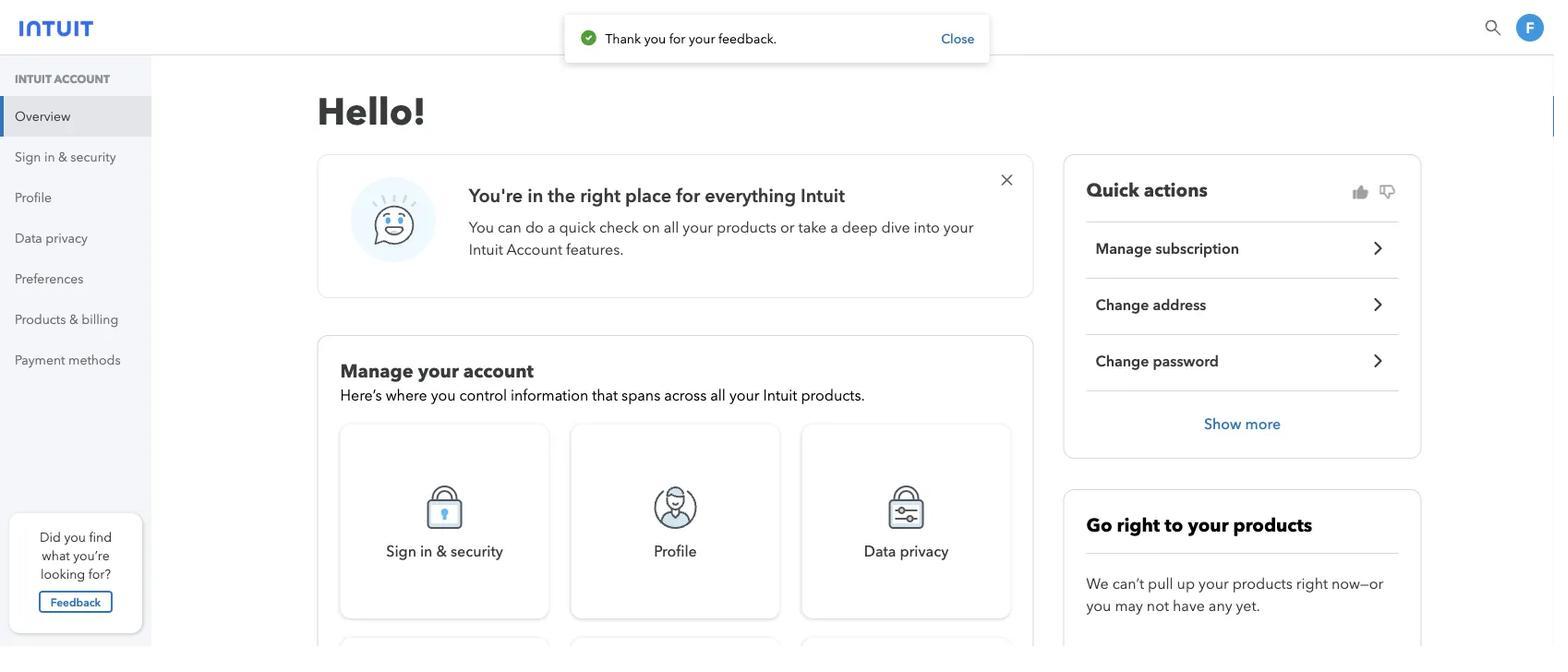 Task type: locate. For each thing, give the bounding box(es) containing it.
&
[[58, 149, 67, 164], [69, 312, 78, 327], [436, 543, 447, 561]]

intuit left products.
[[763, 387, 798, 404]]

1 vertical spatial manage
[[340, 360, 413, 382]]

change
[[1096, 296, 1149, 314], [1096, 352, 1149, 370]]

0 vertical spatial data privacy link
[[0, 218, 151, 259]]

all
[[664, 218, 679, 236], [711, 387, 726, 404]]

2 horizontal spatial intuit
[[801, 185, 845, 207]]

intuit inside manage your account here's where you control information that spans across all your intuit products.
[[763, 387, 798, 404]]

a right take
[[831, 218, 839, 236]]

change address button
[[1087, 294, 1399, 316]]

0 horizontal spatial intuit
[[469, 241, 503, 258]]

data inside intuit account element
[[15, 230, 42, 246]]

right left to
[[1117, 514, 1160, 537]]

0 horizontal spatial right
[[580, 185, 621, 207]]

change address
[[1096, 296, 1207, 314]]

change for change address
[[1096, 296, 1149, 314]]

pull
[[1148, 575, 1174, 593]]

features.
[[566, 241, 624, 258]]

1 vertical spatial for
[[676, 185, 700, 207]]

right up check
[[580, 185, 621, 207]]

1 horizontal spatial data
[[864, 543, 896, 561]]

manage your account here's where you control information that spans across all your intuit products.
[[340, 360, 865, 404]]

products inside you can do a quick check on all your products or take a deep dive into your intuit account features.
[[717, 218, 777, 236]]

0 vertical spatial data
[[15, 230, 42, 246]]

0 horizontal spatial privacy
[[46, 230, 88, 246]]

manage up here's
[[340, 360, 413, 382]]

find
[[89, 530, 112, 545]]

1 vertical spatial profile
[[654, 543, 697, 561]]

0 vertical spatial intuit
[[801, 185, 845, 207]]

sign
[[15, 149, 41, 164], [386, 543, 417, 561]]

data privacy
[[15, 230, 88, 246], [864, 543, 949, 561]]

1 vertical spatial intuit
[[469, 241, 503, 258]]

change password button
[[1087, 350, 1399, 372]]

all right across
[[711, 387, 726, 404]]

manage inside manage your account here's where you control information that spans across all your intuit products.
[[340, 360, 413, 382]]

profile link
[[0, 177, 151, 218], [571, 425, 780, 619]]

2 vertical spatial products
[[1233, 575, 1293, 593]]

show more button
[[1188, 406, 1298, 440]]

0 vertical spatial profile
[[15, 190, 52, 205]]

1 horizontal spatial profile
[[654, 543, 697, 561]]

your up any
[[1199, 575, 1229, 593]]

change down change address
[[1096, 352, 1149, 370]]

0 vertical spatial sign in & security link
[[0, 137, 151, 177]]

spans
[[622, 387, 661, 404]]

data privacy inside intuit account element
[[15, 230, 88, 246]]

intuit
[[15, 73, 51, 86]]

0 horizontal spatial in
[[44, 149, 55, 164]]

0 vertical spatial sign in & security
[[15, 149, 116, 164]]

1 vertical spatial profile link
[[571, 425, 780, 619]]

0 vertical spatial data privacy
[[15, 230, 88, 246]]

1 horizontal spatial sign in & security
[[386, 543, 503, 561]]

0 vertical spatial profile link
[[0, 177, 151, 218]]

here's
[[340, 387, 382, 404]]

intuit down you
[[469, 241, 503, 258]]

intuit account element
[[0, 55, 151, 381]]

looking
[[41, 567, 85, 582]]

intuit up take
[[801, 185, 845, 207]]

2 vertical spatial &
[[436, 543, 447, 561]]

0 vertical spatial change
[[1096, 296, 1149, 314]]

1 horizontal spatial a
[[831, 218, 839, 236]]

all right on
[[664, 218, 679, 236]]

manage for subscription
[[1096, 239, 1152, 257]]

intuit inside you can do a quick check on all your products or take a deep dive into your intuit account features.
[[469, 241, 503, 258]]

you down we
[[1087, 597, 1112, 615]]

1 vertical spatial security
[[451, 543, 503, 561]]

0 horizontal spatial sign
[[15, 149, 41, 164]]

you inside manage your account here's where you control information that spans across all your intuit products.
[[431, 387, 456, 404]]

products
[[717, 218, 777, 236], [1234, 514, 1313, 537], [1233, 575, 1293, 593]]

close
[[941, 31, 975, 47]]

for right "thank" at the top left
[[669, 31, 686, 46]]

check
[[600, 218, 639, 236]]

0 horizontal spatial security
[[71, 149, 116, 164]]

you right where
[[431, 387, 456, 404]]

2 vertical spatial right
[[1297, 575, 1328, 593]]

sign in & security
[[15, 149, 116, 164], [386, 543, 503, 561]]

2 horizontal spatial in
[[528, 185, 543, 207]]

account
[[464, 360, 534, 382]]

preferences
[[15, 271, 84, 286]]

0 horizontal spatial all
[[664, 218, 679, 236]]

0 horizontal spatial sign in & security link
[[0, 137, 151, 177]]

2 change from the top
[[1096, 352, 1149, 370]]

data
[[15, 230, 42, 246], [864, 543, 896, 561]]

quick
[[1087, 179, 1140, 201]]

methods
[[68, 352, 121, 368]]

in
[[44, 149, 55, 164], [528, 185, 543, 207], [420, 543, 433, 561]]

1 horizontal spatial data privacy
[[864, 543, 949, 561]]

0 horizontal spatial data privacy
[[15, 230, 88, 246]]

security
[[71, 149, 116, 164], [451, 543, 503, 561]]

any
[[1209, 597, 1233, 615]]

1 change from the top
[[1096, 296, 1149, 314]]

feedback button
[[39, 591, 113, 613]]

0 vertical spatial sign
[[15, 149, 41, 164]]

privacy
[[46, 230, 88, 246], [900, 543, 949, 561]]

1 horizontal spatial data privacy link
[[802, 425, 1011, 619]]

right
[[580, 185, 621, 207], [1117, 514, 1160, 537], [1297, 575, 1328, 593]]

0 horizontal spatial manage
[[340, 360, 413, 382]]

actions
[[1144, 179, 1208, 201]]

for right place
[[676, 185, 700, 207]]

0 vertical spatial right
[[580, 185, 621, 207]]

0 vertical spatial manage
[[1096, 239, 1152, 257]]

1 vertical spatial data privacy
[[864, 543, 949, 561]]

show more
[[1204, 413, 1281, 433]]

your
[[689, 31, 715, 46], [683, 218, 713, 236], [944, 218, 974, 236], [418, 360, 459, 382], [730, 387, 760, 404], [1188, 514, 1229, 537], [1199, 575, 1229, 593]]

0 vertical spatial for
[[669, 31, 686, 46]]

products down everything
[[717, 218, 777, 236]]

feedback.
[[719, 31, 777, 46]]

1 vertical spatial sign in & security link
[[340, 425, 549, 619]]

deep
[[842, 218, 878, 236]]

a right do
[[548, 218, 556, 236]]

intuit
[[801, 185, 845, 207], [469, 241, 503, 258], [763, 387, 798, 404]]

now—or
[[1332, 575, 1384, 593]]

1 vertical spatial all
[[711, 387, 726, 404]]

0 horizontal spatial data
[[15, 230, 42, 246]]

2 vertical spatial in
[[420, 543, 433, 561]]

products
[[15, 312, 66, 327]]

0 horizontal spatial profile
[[15, 190, 52, 205]]

1 horizontal spatial all
[[711, 387, 726, 404]]

2 a from the left
[[831, 218, 839, 236]]

1 vertical spatial data privacy link
[[802, 425, 1011, 619]]

profile
[[15, 190, 52, 205], [654, 543, 697, 561]]

1 horizontal spatial right
[[1117, 514, 1160, 537]]

overview
[[15, 109, 71, 124]]

you
[[644, 31, 666, 46], [431, 387, 456, 404], [64, 530, 86, 545], [1087, 597, 1112, 615]]

account
[[507, 241, 563, 258]]

0 vertical spatial all
[[664, 218, 679, 236]]

manage for your
[[340, 360, 413, 382]]

0 horizontal spatial a
[[548, 218, 556, 236]]

change left address on the right top
[[1096, 296, 1149, 314]]

0 vertical spatial products
[[717, 218, 777, 236]]

1 vertical spatial sign
[[386, 543, 417, 561]]

1 vertical spatial right
[[1117, 514, 1160, 537]]

products & billing
[[15, 312, 119, 327]]

manage
[[1096, 239, 1152, 257], [340, 360, 413, 382]]

1 vertical spatial &
[[69, 312, 78, 327]]

manage down quick
[[1096, 239, 1152, 257]]

2 vertical spatial intuit
[[763, 387, 798, 404]]

right left now—or
[[1297, 575, 1328, 593]]

1 horizontal spatial manage
[[1096, 239, 1152, 257]]

manage inside button
[[1096, 239, 1152, 257]]

you inside we can't pull up your products right now—or you may not have any yet.
[[1087, 597, 1112, 615]]

1 horizontal spatial profile link
[[571, 425, 780, 619]]

0 vertical spatial privacy
[[46, 230, 88, 246]]

0 horizontal spatial data privacy link
[[0, 218, 151, 259]]

0 horizontal spatial profile link
[[0, 177, 151, 218]]

products up yet.
[[1233, 575, 1293, 593]]

quick actions
[[1087, 179, 1208, 201]]

a
[[548, 218, 556, 236], [831, 218, 839, 236]]

not
[[1147, 597, 1169, 615]]

address
[[1153, 296, 1207, 314]]

2 horizontal spatial &
[[436, 543, 447, 561]]

did
[[40, 530, 61, 545]]

billing
[[82, 312, 119, 327]]

products & billing link
[[0, 299, 151, 340]]

sign in & security link
[[0, 137, 151, 177], [340, 425, 549, 619]]

1 horizontal spatial in
[[420, 543, 433, 561]]

1 horizontal spatial intuit
[[763, 387, 798, 404]]

more
[[1246, 413, 1281, 433]]

the
[[548, 185, 576, 207]]

all inside manage your account here's where you control information that spans across all your intuit products.
[[711, 387, 726, 404]]

products up we can't pull up your products right now—or you may not have any yet. at the bottom of the page
[[1234, 514, 1313, 537]]

1 horizontal spatial sign
[[386, 543, 417, 561]]

right inside we can't pull up your products right now—or you may not have any yet.
[[1297, 575, 1328, 593]]

subscription
[[1156, 239, 1240, 257]]

1 horizontal spatial privacy
[[900, 543, 949, 561]]

2 horizontal spatial right
[[1297, 575, 1328, 593]]

1 vertical spatial change
[[1096, 352, 1149, 370]]

0 horizontal spatial sign in & security
[[15, 149, 116, 164]]

0 vertical spatial &
[[58, 149, 67, 164]]

your right across
[[730, 387, 760, 404]]

0 vertical spatial security
[[71, 149, 116, 164]]

1 horizontal spatial security
[[451, 543, 503, 561]]

you up "you're"
[[64, 530, 86, 545]]

overview link
[[0, 96, 151, 137]]

dive
[[882, 218, 910, 236]]



Task type: describe. For each thing, give the bounding box(es) containing it.
we can't pull up your products right now—or you may not have any yet.
[[1087, 575, 1384, 615]]

account
[[54, 73, 110, 86]]

1 vertical spatial in
[[528, 185, 543, 207]]

your up where
[[418, 360, 459, 382]]

or
[[781, 218, 795, 236]]

thank
[[605, 31, 641, 46]]

to
[[1165, 514, 1184, 537]]

profile inside intuit account element
[[15, 190, 52, 205]]

on
[[643, 218, 660, 236]]

you inside did you find what you're looking for?
[[64, 530, 86, 545]]

do
[[525, 218, 544, 236]]

products.
[[801, 387, 865, 404]]

your left feedback.
[[689, 31, 715, 46]]

up
[[1177, 575, 1195, 593]]

your right on
[[683, 218, 713, 236]]

can
[[498, 218, 522, 236]]

1 vertical spatial sign in & security
[[386, 543, 503, 561]]

we
[[1087, 575, 1109, 593]]

0 vertical spatial in
[[44, 149, 55, 164]]

thank you for your feedback.
[[605, 31, 777, 46]]

1 a from the left
[[548, 218, 556, 236]]

can't
[[1113, 575, 1145, 593]]

quick
[[559, 218, 596, 236]]

security inside intuit account element
[[71, 149, 116, 164]]

manage subscription button
[[1087, 237, 1399, 260]]

you
[[469, 218, 494, 236]]

into
[[914, 218, 940, 236]]

you're in the right place for everything intuit
[[469, 185, 845, 207]]

1 vertical spatial privacy
[[900, 543, 949, 561]]

payment
[[15, 352, 65, 368]]

intuit account
[[15, 73, 110, 86]]

close button
[[941, 30, 975, 48]]

go right to your products
[[1087, 514, 1313, 537]]

payment methods link
[[0, 340, 151, 381]]

1 vertical spatial data
[[864, 543, 896, 561]]

these quick links were helpful. image
[[1352, 183, 1370, 201]]

your right into
[[944, 218, 974, 236]]

feedback
[[51, 595, 101, 610]]

products inside we can't pull up your products right now—or you may not have any yet.
[[1233, 575, 1293, 593]]

you can do a quick check on all your products or take a deep dive into your intuit account features.
[[469, 218, 974, 258]]

control
[[460, 387, 507, 404]]

take
[[799, 218, 827, 236]]

these quick links were not helpful. image
[[1379, 183, 1397, 201]]

for?
[[88, 567, 111, 582]]

you're
[[469, 185, 523, 207]]

password
[[1153, 352, 1219, 370]]

sign inside intuit account element
[[15, 149, 41, 164]]

go
[[1087, 514, 1113, 537]]

have
[[1173, 597, 1205, 615]]

0 horizontal spatial &
[[58, 149, 67, 164]]

your inside we can't pull up your products right now—or you may not have any yet.
[[1199, 575, 1229, 593]]

1 horizontal spatial &
[[69, 312, 78, 327]]

you right "thank" at the top left
[[644, 31, 666, 46]]

f
[[1526, 19, 1535, 37]]

hello!
[[317, 89, 426, 134]]

sign in & security inside intuit account element
[[15, 149, 116, 164]]

your right to
[[1188, 514, 1229, 537]]

yet.
[[1236, 597, 1261, 615]]

payment methods
[[15, 352, 121, 368]]

what
[[42, 548, 70, 563]]

privacy inside intuit account element
[[46, 230, 88, 246]]

help image
[[1484, 18, 1503, 37]]

change for change password
[[1096, 352, 1149, 370]]

all inside you can do a quick check on all your products or take a deep dive into your intuit account features.
[[664, 218, 679, 236]]

1 horizontal spatial sign in & security link
[[340, 425, 549, 619]]

close insight image
[[998, 171, 1017, 189]]

manage subscription
[[1096, 239, 1240, 257]]

across
[[664, 387, 707, 404]]

everything
[[705, 185, 796, 207]]

may
[[1115, 597, 1143, 615]]

that
[[592, 387, 618, 404]]

place
[[625, 185, 672, 207]]

preferences link
[[0, 259, 151, 299]]

intuit logo image
[[19, 15, 93, 37]]

information
[[511, 387, 589, 404]]

1 vertical spatial products
[[1234, 514, 1313, 537]]

where
[[386, 387, 427, 404]]

did you find what you're looking for?
[[40, 530, 112, 582]]

show
[[1204, 413, 1242, 433]]

change password
[[1096, 352, 1219, 370]]

you're
[[73, 548, 110, 563]]



Task type: vqa. For each thing, say whether or not it's contained in the screenshot.
the Intuit in An Intuit Account is the account you use to access Intuit's powerful products like TurboTax, QuickBooks, Mint, and our professional tax products. This allows our products to work more seamlessly together, and...
no



